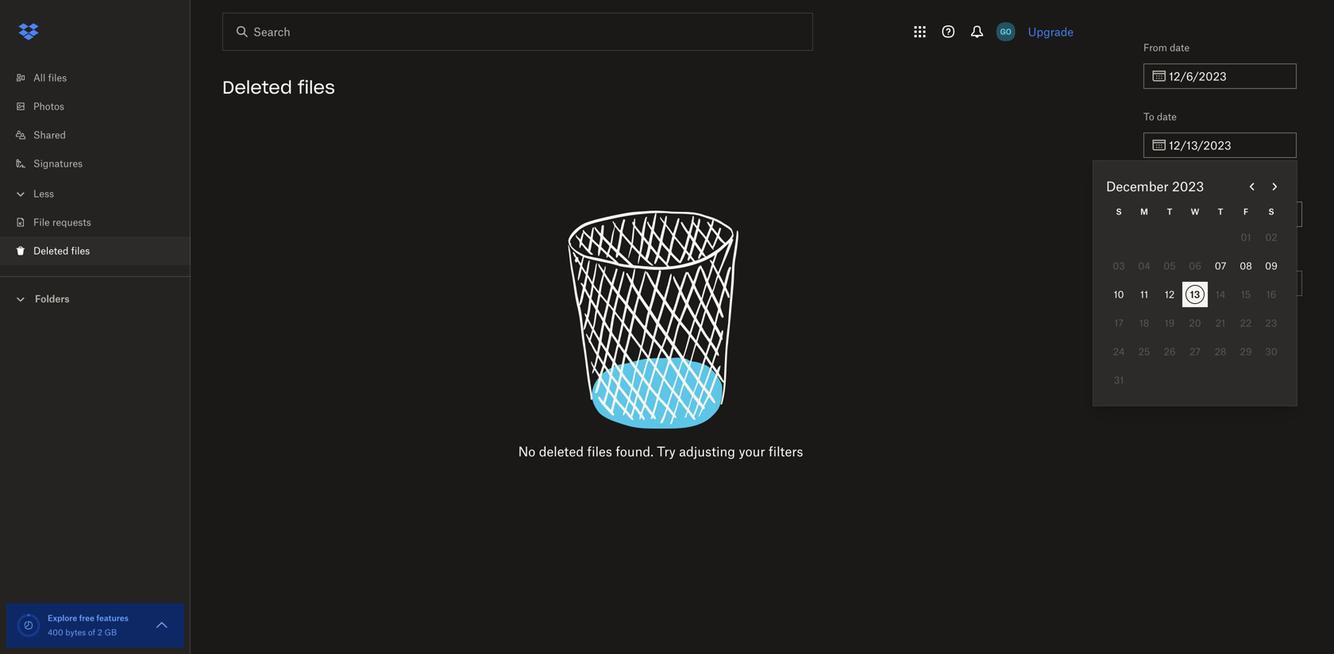 Task type: locate. For each thing, give the bounding box(es) containing it.
explore
[[48, 614, 77, 624]]

11 button
[[1132, 282, 1157, 307]]

t left w
[[1167, 207, 1173, 217]]

by
[[1182, 180, 1192, 192]]

date right from
[[1170, 42, 1190, 54]]

to date
[[1144, 111, 1177, 123]]

2 horizontal spatial deleted
[[1144, 180, 1179, 192]]

18 button
[[1132, 311, 1157, 336]]

december
[[1107, 179, 1169, 194]]

29 button
[[1234, 339, 1259, 365]]

date for from date
[[1170, 42, 1190, 54]]

06 button
[[1183, 253, 1208, 279]]

date
[[1170, 42, 1190, 54], [1157, 111, 1177, 123]]

folders
[[35, 293, 70, 305]]

s
[[1116, 207, 1122, 217], [1269, 207, 1275, 217]]

all
[[33, 72, 46, 84]]

2 t from the left
[[1218, 207, 1224, 217]]

1 vertical spatial deleted
[[1144, 180, 1179, 192]]

0 vertical spatial deleted files
[[222, 76, 335, 99]]

explore free features 400 bytes of 2 gb
[[48, 614, 129, 638]]

04
[[1139, 260, 1151, 272]]

27 button
[[1183, 339, 1208, 365]]

s right f
[[1269, 207, 1275, 217]]

21 button
[[1208, 311, 1234, 336]]

11
[[1141, 289, 1149, 301]]

file requests
[[33, 216, 91, 228]]

To date text field
[[1169, 137, 1288, 154]]

your
[[739, 444, 765, 460]]

24 button
[[1107, 339, 1132, 365]]

03 button
[[1107, 253, 1132, 279]]

folder
[[1155, 249, 1181, 261]]

16
[[1267, 289, 1277, 301]]

less image
[[13, 186, 29, 202]]

14
[[1216, 289, 1226, 301]]

s left m
[[1116, 207, 1122, 217]]

0 vertical spatial date
[[1170, 42, 1190, 54]]

found.
[[616, 444, 654, 460]]

folders button
[[0, 287, 191, 310]]

shared link
[[13, 121, 191, 149]]

30 button
[[1259, 339, 1284, 365]]

deleted
[[539, 444, 584, 460]]

files
[[48, 72, 67, 84], [298, 76, 335, 99], [71, 245, 90, 257], [587, 444, 612, 460]]

t left f
[[1218, 207, 1224, 217]]

0 horizontal spatial s
[[1116, 207, 1122, 217]]

date right "to" in the top of the page
[[1157, 111, 1177, 123]]

0 horizontal spatial t
[[1167, 207, 1173, 217]]

25
[[1139, 346, 1151, 358]]

in folder
[[1144, 249, 1181, 261]]

free
[[79, 614, 95, 624]]

26
[[1164, 346, 1176, 358]]

1 vertical spatial date
[[1157, 111, 1177, 123]]

28
[[1215, 346, 1227, 358]]

no
[[518, 444, 536, 460]]

photos link
[[13, 92, 191, 121]]

adjusting
[[679, 444, 736, 460]]

1 horizontal spatial deleted
[[222, 76, 292, 99]]

try
[[657, 444, 676, 460]]

16 button
[[1259, 282, 1284, 307]]

18
[[1140, 317, 1150, 329]]

08 button
[[1234, 253, 1259, 279]]

09 button
[[1259, 253, 1284, 279]]

dropbox image
[[13, 16, 44, 48]]

24
[[1113, 346, 1125, 358]]

list
[[0, 54, 191, 276]]

1 vertical spatial deleted files
[[33, 245, 90, 257]]

0 horizontal spatial deleted files
[[33, 245, 90, 257]]

m
[[1141, 207, 1149, 217]]

w
[[1191, 207, 1200, 217]]

12 button
[[1157, 282, 1183, 307]]

0 horizontal spatial deleted
[[33, 245, 69, 257]]

1 horizontal spatial s
[[1269, 207, 1275, 217]]

2 vertical spatial deleted
[[33, 245, 69, 257]]

15 button
[[1234, 282, 1259, 307]]

02 button
[[1259, 225, 1284, 250]]

t
[[1167, 207, 1173, 217], [1218, 207, 1224, 217]]

deleted
[[222, 76, 292, 99], [1144, 180, 1179, 192], [33, 245, 69, 257]]

1 horizontal spatial t
[[1218, 207, 1224, 217]]

deleted by
[[1144, 180, 1192, 192]]

06
[[1189, 260, 1202, 272]]

f
[[1244, 207, 1249, 217]]

all files
[[33, 72, 67, 84]]

date for to date
[[1157, 111, 1177, 123]]

20 button
[[1183, 311, 1208, 336]]

from date
[[1144, 42, 1190, 54]]



Task type: vqa. For each thing, say whether or not it's contained in the screenshot.
the leftmost feedback
no



Task type: describe. For each thing, give the bounding box(es) containing it.
filters
[[769, 444, 803, 460]]

upgrade
[[1028, 25, 1074, 39]]

21
[[1216, 317, 1226, 329]]

12
[[1165, 289, 1175, 301]]

07
[[1215, 260, 1227, 272]]

list containing all files
[[0, 54, 191, 276]]

05
[[1164, 260, 1176, 272]]

file requests link
[[13, 208, 191, 237]]

in
[[1144, 249, 1153, 261]]

deleted files link
[[13, 237, 191, 265]]

10 button
[[1107, 282, 1132, 307]]

04 button
[[1132, 253, 1157, 279]]

features
[[96, 614, 129, 624]]

signatures link
[[13, 149, 191, 178]]

23
[[1266, 317, 1278, 329]]

to
[[1144, 111, 1155, 123]]

27
[[1190, 346, 1201, 358]]

shared
[[33, 129, 66, 141]]

2
[[98, 628, 102, 638]]

deleted inside list item
[[33, 245, 69, 257]]

1 horizontal spatial deleted files
[[222, 76, 335, 99]]

2023
[[1172, 179, 1204, 194]]

25 button
[[1132, 339, 1157, 365]]

20
[[1189, 317, 1202, 329]]

07 button
[[1208, 253, 1234, 279]]

29
[[1240, 346, 1252, 358]]

19
[[1165, 317, 1175, 329]]

13 button
[[1183, 282, 1208, 307]]

signatures
[[33, 158, 83, 170]]

01
[[1241, 232, 1252, 243]]

31
[[1114, 375, 1124, 386]]

0 vertical spatial deleted
[[222, 76, 292, 99]]

no deleted files found. try adjusting your filters
[[518, 444, 803, 460]]

gb
[[105, 628, 117, 638]]

03
[[1113, 260, 1125, 272]]

05 button
[[1157, 253, 1183, 279]]

26 button
[[1157, 339, 1183, 365]]

file
[[33, 216, 50, 228]]

photos
[[33, 100, 64, 112]]

01 button
[[1234, 225, 1259, 250]]

requests
[[52, 216, 91, 228]]

28 button
[[1208, 339, 1234, 365]]

deleted files inside list item
[[33, 245, 90, 257]]

22
[[1241, 317, 1252, 329]]

upgrade link
[[1028, 25, 1074, 39]]

30
[[1266, 346, 1278, 358]]

31 button
[[1107, 368, 1132, 393]]

22 button
[[1234, 311, 1259, 336]]

23 button
[[1259, 311, 1284, 336]]

1 t from the left
[[1167, 207, 1173, 217]]

all files link
[[13, 64, 191, 92]]

02
[[1266, 232, 1278, 243]]

10
[[1114, 289, 1124, 301]]

of
[[88, 628, 95, 638]]

17 button
[[1107, 311, 1132, 336]]

09
[[1266, 260, 1278, 272]]

19 button
[[1157, 311, 1183, 336]]

quota usage element
[[16, 613, 41, 639]]

1 s from the left
[[1116, 207, 1122, 217]]

15
[[1241, 289, 1251, 301]]

From date text field
[[1169, 68, 1288, 85]]

deleted files list item
[[0, 237, 191, 265]]

2 s from the left
[[1269, 207, 1275, 217]]

13
[[1190, 289, 1201, 301]]

files inside list item
[[71, 245, 90, 257]]

bytes
[[65, 628, 86, 638]]

less
[[33, 188, 54, 200]]

400
[[48, 628, 63, 638]]

08
[[1240, 260, 1253, 272]]

17
[[1115, 317, 1124, 329]]



